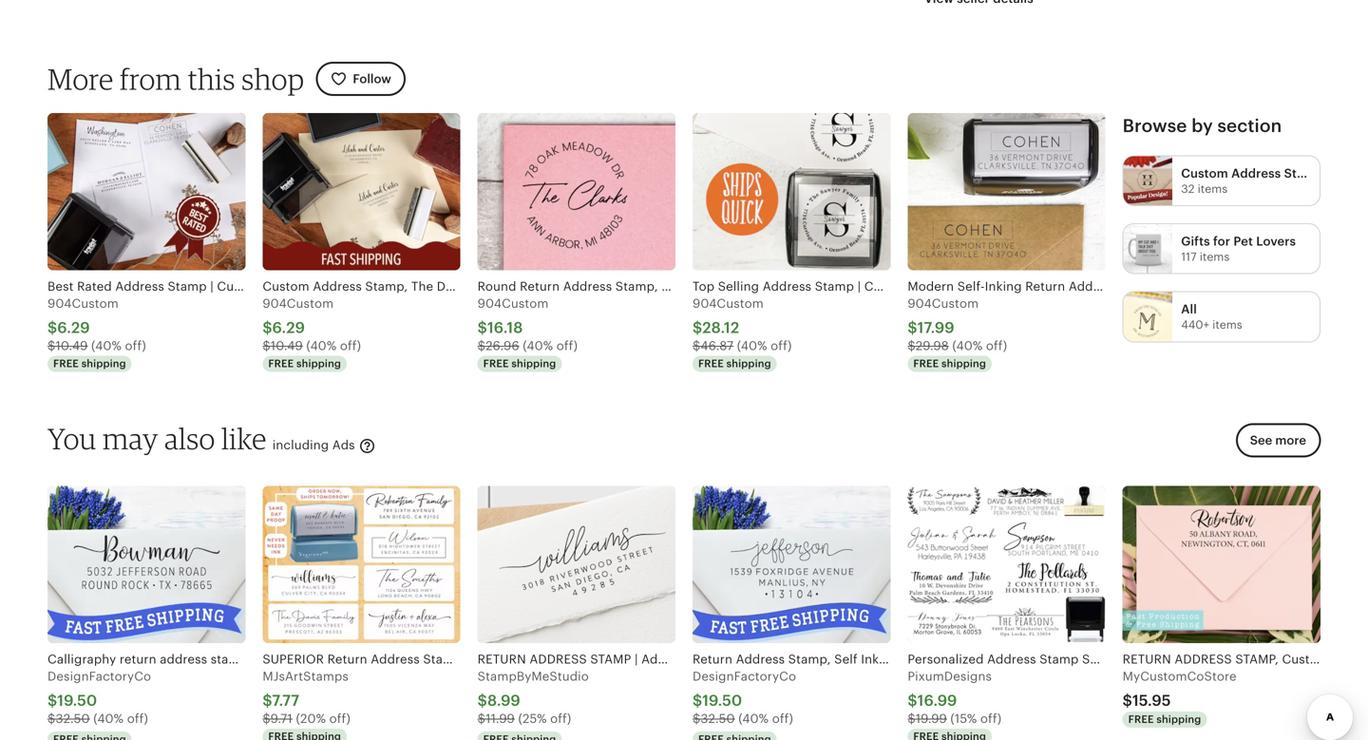 Task type: locate. For each thing, give the bounding box(es) containing it.
2 vertical spatial items
[[1213, 318, 1243, 331]]

designfactoryco $ 19.50 $ 32.50 (40% off) for calligraphy return address stamp - address stamp with swirls - custom address stamp - cursive personalized stamp - a34 "image"
[[48, 670, 151, 726]]

off) inside pixumdesigns $ 16.99 $ 19.99 (15% off)
[[981, 712, 1002, 726]]

0 horizontal spatial 10.49
[[56, 339, 88, 353]]

see more link
[[1230, 423, 1321, 469]]

superior return address stamp | self inking address stamp | highest rated on etsy | best quality image
[[263, 486, 461, 643]]

19.50
[[57, 692, 97, 709], [703, 692, 742, 709]]

0 horizontal spatial 6.29
[[57, 319, 90, 336]]

2 designfactoryco from the left
[[693, 670, 796, 684]]

see more listings in the gifts for pet lovers section image
[[1124, 224, 1173, 273]]

shipping for round return address stamp, script wedding self-inking return address stamp, newlywed gift, housewarming gift image
[[512, 358, 556, 370]]

0 horizontal spatial 904custom $ 6.29 $ 10.49 (40% off) free shipping
[[48, 297, 146, 370]]

1 19.50 from the left
[[57, 692, 97, 709]]

off)
[[125, 339, 146, 353], [340, 339, 361, 353], [557, 339, 578, 353], [771, 339, 792, 353], [986, 339, 1008, 353], [127, 712, 148, 726], [329, 712, 351, 726], [550, 712, 572, 726], [772, 712, 794, 726], [981, 712, 1002, 726]]

pixumdesigns
[[908, 670, 992, 684]]

0 vertical spatial items
[[1198, 182, 1228, 195]]

section
[[1218, 115, 1282, 136]]

shipping inside the 904custom $ 17.99 $ 29.98 (40% off) free shipping
[[942, 358, 987, 370]]

2 10.49 from the left
[[271, 339, 303, 353]]

shipping for 'best rated address stamp | custom rubber address stamp self-inking | personalized return address stamp' image at the left of page
[[81, 358, 126, 370]]

pixumdesigns $ 16.99 $ 19.99 (15% off)
[[908, 670, 1002, 726]]

from
[[120, 61, 182, 96]]

shipping inside 904custom $ 16.18 $ 26.96 (40% off) free shipping
[[512, 358, 556, 370]]

all 440+ items
[[1182, 302, 1243, 331]]

(25%
[[518, 712, 547, 726]]

address
[[1232, 166, 1281, 181]]

free down the 29.98
[[914, 358, 939, 370]]

(40% for top selling address stamp | custom return address stamp | self inking envelope stamp image
[[737, 339, 768, 353]]

904custom $ 6.29 $ 10.49 (40% off) free shipping for "custom address stamp, the duncans script address stamp, self-inking return address stamps" image
[[263, 297, 361, 370]]

off) inside stampbymestudio $ 8.99 $ 11.99 (25% off)
[[550, 712, 572, 726]]

free up "you"
[[53, 358, 79, 370]]

10.49 for 'best rated address stamp | custom rubber address stamp self-inking | personalized return address stamp' image at the left of page
[[56, 339, 88, 353]]

1 designfactoryco from the left
[[48, 670, 151, 684]]

2 904custom $ 6.29 $ 10.49 (40% off) free shipping from the left
[[263, 297, 361, 370]]

shop
[[242, 61, 304, 96]]

(40%
[[91, 339, 122, 353], [306, 339, 337, 353], [523, 339, 553, 353], [737, 339, 768, 353], [953, 339, 983, 353], [93, 712, 124, 726], [739, 712, 769, 726]]

free down 15.95
[[1129, 714, 1154, 725]]

shipping down 15.95
[[1157, 714, 1202, 725]]

off) inside 904custom $ 16.18 $ 26.96 (40% off) free shipping
[[557, 339, 578, 353]]

4 904custom from the left
[[693, 297, 764, 311]]

shipping up may
[[81, 358, 126, 370]]

(40% inside the 904custom $ 28.12 $ 46.87 (40% off) free shipping
[[737, 339, 768, 353]]

32.50
[[56, 712, 90, 726], [701, 712, 735, 726]]

904custom
[[48, 297, 119, 311], [263, 297, 334, 311], [478, 297, 549, 311], [693, 297, 764, 311], [908, 297, 979, 311]]

(40% inside the 904custom $ 17.99 $ 29.98 (40% off) free shipping
[[953, 339, 983, 353]]

off) for calligraphy return address stamp - address stamp with swirls - custom address stamp - cursive personalized stamp - a34 "image"
[[127, 712, 148, 726]]

0 horizontal spatial 32.50
[[56, 712, 90, 726]]

1 horizontal spatial designfactoryco $ 19.50 $ 32.50 (40% off)
[[693, 670, 796, 726]]

you may also like including ads
[[48, 421, 359, 456]]

7.77
[[272, 692, 299, 709]]

shipping down the 29.98
[[942, 358, 987, 370]]

round return address stamp, script wedding self-inking return address stamp, newlywed gift, housewarming gift image
[[478, 113, 676, 270]]

1 vertical spatial items
[[1200, 250, 1230, 263]]

shipping down 26.96
[[512, 358, 556, 370]]

2 designfactoryco $ 19.50 $ 32.50 (40% off) from the left
[[693, 670, 796, 726]]

free for top selling address stamp | custom return address stamp | self inking envelope stamp image
[[699, 358, 724, 370]]

off) for personalized address stamp self ink 3 line self inking modern business family or wedding stamper housewarming gift image
[[981, 712, 1002, 726]]

1 horizontal spatial 10.49
[[271, 339, 303, 353]]

1 designfactoryco $ 19.50 $ 32.50 (40% off) from the left
[[48, 670, 151, 726]]

shipping up including
[[297, 358, 341, 370]]

shipping down 46.87
[[727, 358, 771, 370]]

shipping
[[81, 358, 126, 370], [297, 358, 341, 370], [512, 358, 556, 370], [727, 358, 771, 370], [942, 358, 987, 370], [1157, 714, 1202, 725]]

free down 26.96
[[483, 358, 509, 370]]

mjsartstamps
[[263, 670, 349, 684]]

1 horizontal spatial 19.50
[[703, 692, 742, 709]]

904custom $ 6.29 $ 10.49 (40% off) free shipping for 'best rated address stamp | custom rubber address stamp self-inking | personalized return address stamp' image at the left of page
[[48, 297, 146, 370]]

see more listings in the custom address stamps section image
[[1124, 156, 1173, 205]]

items down for
[[1200, 250, 1230, 263]]

off) inside mjsartstamps $ 7.77 $ 9.71 (20% off)
[[329, 712, 351, 726]]

904custom for round return address stamp, script wedding self-inking return address stamp, newlywed gift, housewarming gift image
[[478, 297, 549, 311]]

free inside mycustomcostore $ 15.95 free shipping
[[1129, 714, 1154, 725]]

19.50 for calligraphy return address stamp - address stamp with swirls - custom address stamp - cursive personalized stamp - a34 "image"
[[57, 692, 97, 709]]

free down 46.87
[[699, 358, 724, 370]]

1 32.50 from the left
[[56, 712, 90, 726]]

gifts for pet lovers 117 items
[[1182, 234, 1296, 263]]

personalized address stamp self ink 3 line self inking modern business family or wedding stamper housewarming gift image
[[908, 486, 1106, 643]]

(40% for calligraphy return address stamp - address stamp with swirls - custom address stamp - cursive personalized stamp - a34 "image"
[[93, 712, 124, 726]]

may
[[103, 421, 158, 456]]

return address stamp | address stamp self inking | custom stamp | custom address stamp | personalized address stamp | premium stamp image
[[478, 486, 676, 643]]

free inside the 904custom $ 17.99 $ 29.98 (40% off) free shipping
[[914, 358, 939, 370]]

904custom inside 904custom $ 16.18 $ 26.96 (40% off) free shipping
[[478, 297, 549, 311]]

designfactoryco $ 19.50 $ 32.50 (40% off)
[[48, 670, 151, 726], [693, 670, 796, 726]]

free for "custom address stamp, the duncans script address stamp, self-inking return address stamps" image
[[268, 358, 294, 370]]

mycustomcostore
[[1123, 670, 1237, 684]]

6.29
[[57, 319, 90, 336], [272, 319, 305, 336]]

$
[[48, 319, 57, 336], [263, 319, 272, 336], [478, 319, 487, 336], [693, 319, 703, 336], [908, 319, 918, 336], [48, 339, 56, 353], [263, 339, 271, 353], [478, 339, 486, 353], [693, 339, 701, 353], [908, 339, 916, 353], [48, 692, 57, 709], [263, 692, 272, 709], [478, 692, 487, 709], [693, 692, 703, 709], [908, 692, 918, 709], [1123, 692, 1133, 709], [48, 712, 56, 726], [263, 712, 271, 726], [478, 712, 486, 726], [693, 712, 701, 726], [908, 712, 916, 726]]

1 904custom from the left
[[48, 297, 119, 311]]

26.96
[[486, 339, 520, 353]]

10.49
[[56, 339, 88, 353], [271, 339, 303, 353]]

1 horizontal spatial 32.50
[[701, 712, 735, 726]]

2 32.50 from the left
[[701, 712, 735, 726]]

1 horizontal spatial 904custom $ 6.29 $ 10.49 (40% off) free shipping
[[263, 297, 361, 370]]

free inside the 904custom $ 28.12 $ 46.87 (40% off) free shipping
[[699, 358, 724, 370]]

off) for return address stamp, self inking address stamp, calligraphy address stamp, wedding address stamp, personalized address stamp, a40 image
[[772, 712, 794, 726]]

off) for top selling address stamp | custom return address stamp | self inking envelope stamp image
[[771, 339, 792, 353]]

904custom inside the 904custom $ 17.99 $ 29.98 (40% off) free shipping
[[908, 297, 979, 311]]

904custom for modern self-inking return address stamp - custom rubber stamp - personalized housewarming gift image
[[908, 297, 979, 311]]

off) inside the 904custom $ 28.12 $ 46.87 (40% off) free shipping
[[771, 339, 792, 353]]

1 horizontal spatial designfactoryco
[[693, 670, 796, 684]]

designfactoryco $ 19.50 $ 32.50 (40% off) for return address stamp, self inking address stamp, calligraphy address stamp, wedding address stamp, personalized address stamp, a40 image
[[693, 670, 796, 726]]

designfactoryco
[[48, 670, 151, 684], [693, 670, 796, 684]]

browse
[[1123, 115, 1187, 136]]

lovers
[[1257, 234, 1296, 249]]

free
[[53, 358, 79, 370], [268, 358, 294, 370], [483, 358, 509, 370], [699, 358, 724, 370], [914, 358, 939, 370], [1129, 714, 1154, 725]]

904custom $ 17.99 $ 29.98 (40% off) free shipping
[[908, 297, 1008, 370]]

items down custom
[[1198, 182, 1228, 195]]

items right 440+
[[1213, 318, 1243, 331]]

return address stamp, custom return address stamp, self ink return address stamp, custom stamp address, self inking stamp, custom stamp image
[[1123, 486, 1321, 643]]

28.12
[[703, 319, 740, 336]]

custom address stamps 32 items
[[1182, 166, 1330, 195]]

32.50 for return address stamp, self inking address stamp, calligraphy address stamp, wedding address stamp, personalized address stamp, a40 image
[[701, 712, 735, 726]]

1 6.29 from the left
[[57, 319, 90, 336]]

5 904custom from the left
[[908, 297, 979, 311]]

free inside 904custom $ 16.18 $ 26.96 (40% off) free shipping
[[483, 358, 509, 370]]

free up including
[[268, 358, 294, 370]]

you
[[48, 421, 97, 456]]

1 10.49 from the left
[[56, 339, 88, 353]]

modern self-inking return address stamp - custom rubber stamp - personalized housewarming gift image
[[908, 113, 1106, 270]]

designfactoryco for return address stamp, self inking address stamp, calligraphy address stamp, wedding address stamp, personalized address stamp, a40 image
[[693, 670, 796, 684]]

custom address stamp, the duncans script address stamp, self-inking return address stamps image
[[263, 113, 461, 270]]

2 19.50 from the left
[[703, 692, 742, 709]]

shipping inside the 904custom $ 28.12 $ 46.87 (40% off) free shipping
[[727, 358, 771, 370]]

items
[[1198, 182, 1228, 195], [1200, 250, 1230, 263], [1213, 318, 1243, 331]]

2 6.29 from the left
[[272, 319, 305, 336]]

904custom $ 6.29 $ 10.49 (40% off) free shipping
[[48, 297, 146, 370], [263, 297, 361, 370]]

32.50 for calligraphy return address stamp - address stamp with swirls - custom address stamp - cursive personalized stamp - a34 "image"
[[56, 712, 90, 726]]

designfactoryco for calligraphy return address stamp - address stamp with swirls - custom address stamp - cursive personalized stamp - a34 "image"
[[48, 670, 151, 684]]

(20%
[[296, 712, 326, 726]]

like
[[221, 421, 267, 456]]

0 horizontal spatial 19.50
[[57, 692, 97, 709]]

0 horizontal spatial designfactoryco
[[48, 670, 151, 684]]

29.98
[[916, 339, 949, 353]]

0 horizontal spatial designfactoryco $ 19.50 $ 32.50 (40% off)
[[48, 670, 151, 726]]

off) inside the 904custom $ 17.99 $ 29.98 (40% off) free shipping
[[986, 339, 1008, 353]]

see more
[[1250, 433, 1307, 447]]

904custom inside the 904custom $ 28.12 $ 46.87 (40% off) free shipping
[[693, 297, 764, 311]]

32
[[1182, 182, 1195, 195]]

for
[[1214, 234, 1231, 249]]

904custom $ 28.12 $ 46.87 (40% off) free shipping
[[693, 297, 792, 370]]

(40% for modern self-inking return address stamp - custom rubber stamp - personalized housewarming gift image
[[953, 339, 983, 353]]

2 904custom from the left
[[263, 297, 334, 311]]

stamps
[[1285, 166, 1330, 181]]

3 904custom from the left
[[478, 297, 549, 311]]

this
[[188, 61, 235, 96]]

1 904custom $ 6.29 $ 10.49 (40% off) free shipping from the left
[[48, 297, 146, 370]]

(40% inside 904custom $ 16.18 $ 26.96 (40% off) free shipping
[[523, 339, 553, 353]]

1 horizontal spatial 6.29
[[272, 319, 305, 336]]



Task type: describe. For each thing, give the bounding box(es) containing it.
by
[[1192, 115, 1213, 136]]

follow
[[353, 72, 391, 86]]

16.18
[[487, 319, 523, 336]]

see
[[1250, 433, 1273, 447]]

return address stamp, self inking address stamp, calligraphy address stamp, wedding address stamp, personalized address stamp, a40 image
[[693, 486, 891, 643]]

46.87
[[701, 339, 734, 353]]

see more button
[[1236, 423, 1321, 458]]

$ inside mycustomcostore $ 15.95 free shipping
[[1123, 692, 1133, 709]]

best rated address stamp | custom rubber address stamp self-inking | personalized return address stamp image
[[48, 113, 246, 270]]

11.99
[[486, 712, 515, 726]]

shipping for "custom address stamp, the duncans script address stamp, self-inking return address stamps" image
[[297, 358, 341, 370]]

off) for modern self-inking return address stamp - custom rubber stamp - personalized housewarming gift image
[[986, 339, 1008, 353]]

904custom for top selling address stamp | custom return address stamp | self inking envelope stamp image
[[693, 297, 764, 311]]

117
[[1182, 250, 1197, 263]]

browse by section
[[1123, 115, 1282, 136]]

items inside gifts for pet lovers 117 items
[[1200, 250, 1230, 263]]

stampbymestudio $ 8.99 $ 11.99 (25% off)
[[478, 670, 589, 726]]

(15%
[[951, 712, 977, 726]]

stampbymestudio
[[478, 670, 589, 684]]

calligraphy return address stamp - address stamp with swirls - custom address stamp - cursive personalized stamp - a34 image
[[48, 486, 246, 643]]

all
[[1182, 302, 1197, 317]]

follow button
[[316, 62, 406, 96]]

more
[[1276, 433, 1307, 447]]

gifts
[[1182, 234, 1211, 249]]

shipping for modern self-inking return address stamp - custom rubber stamp - personalized housewarming gift image
[[942, 358, 987, 370]]

mjsartstamps $ 7.77 $ 9.71 (20% off)
[[263, 670, 351, 726]]

shipping inside mycustomcostore $ 15.95 free shipping
[[1157, 714, 1202, 725]]

off) for superior return address stamp | self inking address stamp | highest rated on etsy | best quality image
[[329, 712, 351, 726]]

9.71
[[271, 712, 293, 726]]

shipping for top selling address stamp | custom return address stamp | self inking envelope stamp image
[[727, 358, 771, 370]]

off) for round return address stamp, script wedding self-inking return address stamp, newlywed gift, housewarming gift image
[[557, 339, 578, 353]]

items inside all 440+ items
[[1213, 318, 1243, 331]]

free for modern self-inking return address stamp - custom rubber stamp - personalized housewarming gift image
[[914, 358, 939, 370]]

8.99
[[487, 692, 521, 709]]

(40% for return address stamp, self inking address stamp, calligraphy address stamp, wedding address stamp, personalized address stamp, a40 image
[[739, 712, 769, 726]]

items inside custom address stamps 32 items
[[1198, 182, 1228, 195]]

904custom $ 16.18 $ 26.96 (40% off) free shipping
[[478, 297, 578, 370]]

(40% for "custom address stamp, the duncans script address stamp, self-inking return address stamps" image
[[306, 339, 337, 353]]

more
[[48, 61, 114, 96]]

mycustomcostore $ 15.95 free shipping
[[1123, 670, 1237, 725]]

see more listings in the all section image
[[1124, 292, 1173, 341]]

(40% for round return address stamp, script wedding self-inking return address stamp, newlywed gift, housewarming gift image
[[523, 339, 553, 353]]

19.99
[[916, 712, 947, 726]]

16.99
[[918, 692, 957, 709]]

15.95
[[1133, 692, 1171, 709]]

10.49 for "custom address stamp, the duncans script address stamp, self-inking return address stamps" image
[[271, 339, 303, 353]]

pet
[[1234, 234, 1254, 249]]

6.29 for 'best rated address stamp | custom rubber address stamp self-inking | personalized return address stamp' image at the left of page
[[57, 319, 90, 336]]

17.99
[[918, 319, 955, 336]]

440+
[[1182, 318, 1210, 331]]

ads
[[332, 438, 355, 452]]

off) for return address stamp | address stamp self inking | custom stamp | custom address stamp | personalized address stamp | premium stamp image
[[550, 712, 572, 726]]

also
[[165, 421, 215, 456]]

19.50 for return address stamp, self inking address stamp, calligraphy address stamp, wedding address stamp, personalized address stamp, a40 image
[[703, 692, 742, 709]]

including
[[273, 438, 329, 452]]

6.29 for "custom address stamp, the duncans script address stamp, self-inking return address stamps" image
[[272, 319, 305, 336]]

off) for 'best rated address stamp | custom rubber address stamp self-inking | personalized return address stamp' image at the left of page
[[125, 339, 146, 353]]

more from this shop
[[48, 61, 304, 96]]

904custom for 'best rated address stamp | custom rubber address stamp self-inking | personalized return address stamp' image at the left of page
[[48, 297, 119, 311]]

free for 'best rated address stamp | custom rubber address stamp self-inking | personalized return address stamp' image at the left of page
[[53, 358, 79, 370]]

top selling address stamp | custom return address stamp | self inking envelope stamp image
[[693, 113, 891, 270]]

off) for "custom address stamp, the duncans script address stamp, self-inking return address stamps" image
[[340, 339, 361, 353]]

(40% for 'best rated address stamp | custom rubber address stamp self-inking | personalized return address stamp' image at the left of page
[[91, 339, 122, 353]]

free for round return address stamp, script wedding self-inking return address stamp, newlywed gift, housewarming gift image
[[483, 358, 509, 370]]

904custom for "custom address stamp, the duncans script address stamp, self-inking return address stamps" image
[[263, 297, 334, 311]]

custom
[[1182, 166, 1229, 181]]



Task type: vqa. For each thing, say whether or not it's contained in the screenshot.


